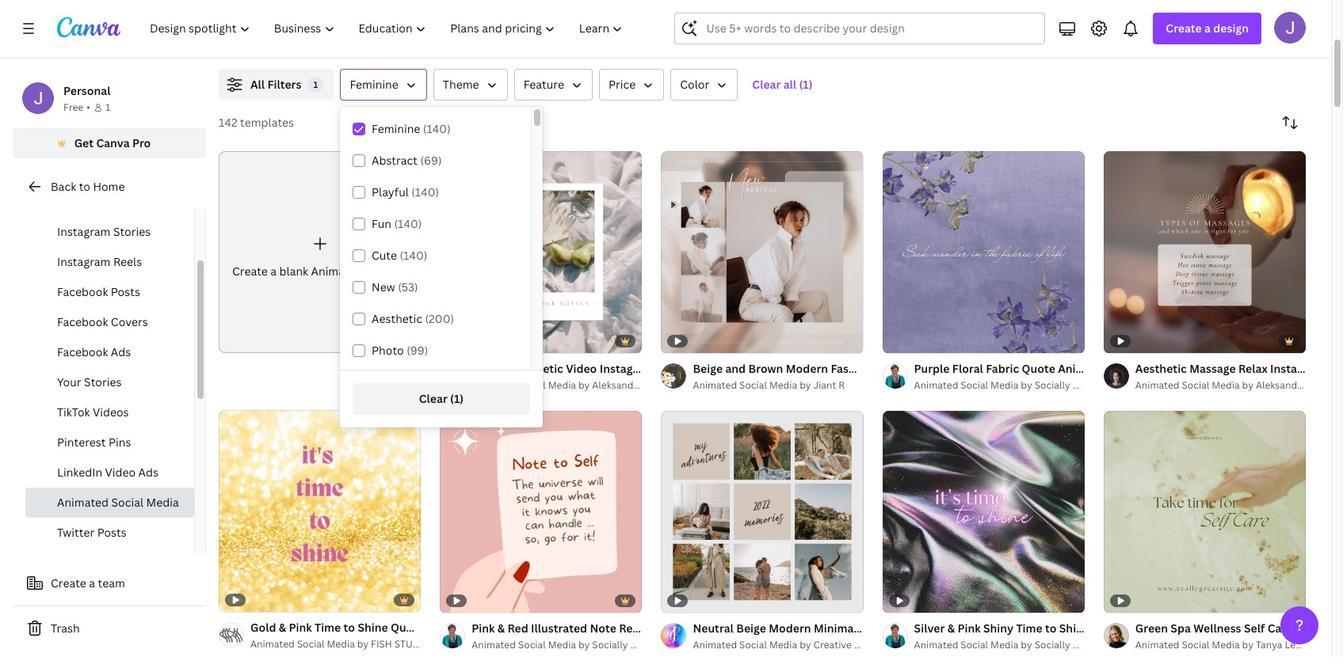 Task type: vqa. For each thing, say whether or not it's contained in the screenshot.


Task type: describe. For each thing, give the bounding box(es) containing it.
purple floral fabric quote animated social media graphic animated social media by socially sorted
[[914, 361, 1227, 392]]

so
[[1325, 639, 1337, 652]]

trash
[[51, 621, 80, 636]]

pins
[[109, 435, 131, 450]]

home
[[93, 179, 125, 194]]

aesthetic massage relax instagram pos link
[[1135, 361, 1343, 378]]

back to home
[[51, 179, 125, 194]]

wellness
[[1193, 622, 1241, 637]]

aesthetic (200)
[[372, 311, 454, 326]]

instagram for instagram reels
[[57, 254, 111, 269]]

gold & pink time to shine quote animated social media animated social media by fish studio
[[250, 621, 550, 652]]

facebook covers
[[57, 315, 148, 330]]

create for create a blank animated social media
[[232, 264, 268, 279]]

create a blank animated social media link
[[219, 151, 433, 354]]

canva
[[96, 135, 130, 151]]

feminine for feminine (140)
[[372, 121, 420, 136]]

animated inside create a blank animated social media element
[[311, 264, 363, 279]]

by inside gold & pink time to shine quote animated social media animated social media by fish studio
[[357, 638, 369, 652]]

tiktok videos
[[57, 405, 129, 420]]

cute (140)
[[372, 248, 427, 263]]

price button
[[599, 69, 664, 101]]

animated social media by aleksandra chubar link for relax
[[1135, 378, 1342, 394]]

fun (140)
[[372, 216, 422, 231]]

media inside animated social media by creative journey link
[[769, 639, 797, 652]]

purple floral fabric quote animated social media graphic link
[[914, 361, 1227, 378]]

animated social media by creative journey
[[693, 639, 892, 652]]

free •
[[63, 101, 90, 114]]

feature
[[523, 77, 564, 92]]

care
[[1268, 622, 1293, 637]]

time inside silver & pink shiny time to shine quote animated social media animated social media by socially sorted
[[1016, 622, 1042, 637]]

animated inside tender aesthetic video instagram post with book and nature animated social media by aleksandra chubar
[[472, 379, 516, 392]]

a for blank
[[270, 264, 277, 279]]

sorted inside silver & pink shiny time to shine quote animated social media animated social media by socially sorted
[[1073, 639, 1104, 652]]

trash link
[[13, 613, 206, 645]]

templates
[[240, 115, 294, 130]]

time inside gold & pink time to shine quote animated social media animated social media by fish studio
[[315, 621, 341, 636]]

silver & pink shiny time to shine quote animated social media animated social media by socially sorted
[[914, 622, 1252, 652]]

media inside animated social media by jiant r link
[[769, 379, 797, 392]]

animated social media by socially sorted link for purple
[[914, 378, 1104, 394]]

1 vertical spatial video
[[105, 465, 136, 480]]

jiant
[[813, 379, 836, 392]]

linkedin video ads link
[[25, 458, 194, 488]]

top level navigation element
[[139, 13, 637, 44]]

1 vertical spatial 1
[[105, 101, 110, 114]]

aesthetic for aesthetic massage relax instagram pos animated social media by aleksandra chubar
[[1135, 361, 1187, 377]]

journey
[[854, 639, 892, 652]]

animated inside animated social media by creative journey link
[[693, 639, 737, 652]]

shiny
[[983, 622, 1014, 637]]

& for gold
[[279, 621, 286, 636]]

animated social media templates image
[[968, 0, 1306, 50]]

animated social media by creative journey link
[[693, 638, 892, 654]]

pro
[[132, 135, 151, 151]]

clear for clear all (1)
[[752, 77, 781, 92]]

a for team
[[89, 576, 95, 591]]

tiktok videos link
[[25, 398, 194, 428]]

(140) for playful (140)
[[411, 185, 439, 200]]

playful
[[372, 185, 409, 200]]

facebook for facebook posts
[[57, 284, 108, 300]]

tender aesthetic video instagram post with book and nature link
[[472, 361, 797, 378]]

book
[[709, 361, 736, 377]]

animated social media by aleksandra chubar link for video
[[472, 378, 679, 394]]

videos
[[93, 405, 129, 420]]

aleksandra inside the aesthetic massage relax instagram pos animated social media by aleksandra chubar
[[1256, 379, 1306, 392]]

pinterest pins link
[[25, 428, 194, 458]]

posts for instagram posts
[[113, 194, 143, 209]]

tiktok
[[57, 405, 90, 420]]

Search search field
[[706, 13, 1035, 44]]

facebook for facebook covers
[[57, 315, 108, 330]]

reels
[[113, 254, 142, 269]]

create a blank animated social media
[[232, 264, 433, 279]]

animated social media by tanya leclair - so s link
[[1135, 638, 1343, 654]]

get canva pro
[[74, 135, 151, 151]]

& for silver
[[947, 622, 955, 637]]

(200)
[[425, 311, 454, 326]]

color
[[680, 77, 709, 92]]

shine inside gold & pink time to shine quote animated social media animated social media by fish studio
[[358, 621, 388, 636]]

jacob simon image
[[1274, 12, 1306, 44]]

green
[[1135, 622, 1168, 637]]

tender aesthetic video instagram post with book and nature animated social media by aleksandra chubar
[[472, 361, 797, 392]]

to inside silver & pink shiny time to shine quote animated social media animated social media by socially sorted
[[1045, 622, 1057, 637]]

-
[[1319, 639, 1323, 652]]

facebook covers link
[[25, 307, 194, 338]]

massage
[[1189, 361, 1236, 377]]

instagram inside tender aesthetic video instagram post with book and nature animated social media by aleksandra chubar
[[600, 361, 654, 377]]

shine inside silver & pink shiny time to shine quote animated social media animated social media by socially sorted
[[1059, 622, 1090, 637]]

and
[[739, 361, 759, 377]]

instagram posts
[[57, 194, 143, 209]]

posts for facebook posts
[[111, 284, 140, 300]]

self
[[1244, 622, 1265, 637]]

facebook for facebook ads
[[57, 345, 108, 360]]

photo (99)
[[372, 343, 428, 358]]

photo
[[372, 343, 404, 358]]

by inside silver & pink shiny time to shine quote animated social media animated social media by socially sorted
[[1021, 639, 1032, 652]]

aesthetic for aesthetic (200)
[[372, 311, 422, 326]]

instagram stories
[[57, 224, 151, 239]]

instagram stories link
[[25, 217, 194, 247]]

stories for instagram stories
[[113, 224, 151, 239]]

twitter posts link
[[25, 518, 194, 548]]

social inside tender aesthetic video instagram post with book and nature animated social media by aleksandra chubar
[[518, 379, 546, 392]]

to inside gold & pink time to shine quote animated social media animated social media by fish studio
[[344, 621, 355, 636]]

purple
[[914, 361, 950, 377]]

filters
[[267, 77, 301, 92]]

back
[[51, 179, 76, 194]]

studio
[[394, 638, 430, 652]]

covers
[[111, 315, 148, 330]]

(140) for feminine (140)
[[423, 121, 451, 136]]

socially inside silver & pink shiny time to shine quote animated social media animated social media by socially sorted
[[1035, 639, 1070, 652]]

instagram reels
[[57, 254, 142, 269]]

instagram posts link
[[25, 187, 194, 217]]

team
[[98, 576, 125, 591]]

•
[[87, 101, 90, 114]]

leclair
[[1285, 639, 1317, 652]]

instagram for instagram stories
[[57, 224, 111, 239]]

quote inside gold & pink time to shine quote animated social media animated social media by fish studio
[[391, 621, 424, 636]]

theme button
[[433, 69, 508, 101]]

feminine for feminine
[[350, 77, 398, 92]]

new
[[372, 280, 395, 295]]

nature
[[762, 361, 797, 377]]

s
[[1339, 639, 1343, 652]]

animated social media by socially sorted link for silver
[[914, 638, 1104, 654]]

instagram for instagram posts
[[57, 194, 111, 209]]

facebook ads link
[[25, 338, 194, 368]]



Task type: locate. For each thing, give the bounding box(es) containing it.
quote up studio
[[391, 621, 424, 636]]

clear all (1) button
[[744, 69, 821, 101]]

socially inside the purple floral fabric quote animated social media graphic animated social media by socially sorted
[[1035, 379, 1070, 392]]

1 horizontal spatial time
[[1016, 622, 1042, 637]]

a left team
[[89, 576, 95, 591]]

(53)
[[398, 280, 418, 295]]

aesthetic massage relax instagram pos animated social media by aleksandra chubar
[[1135, 361, 1343, 392]]

(140) for fun (140)
[[394, 216, 422, 231]]

facebook posts
[[57, 284, 140, 300]]

linkedin video ads
[[57, 465, 158, 480]]

by inside tender aesthetic video instagram post with book and nature animated social media by aleksandra chubar
[[578, 379, 590, 392]]

2 horizontal spatial quote
[[1092, 622, 1126, 637]]

1 horizontal spatial chubar
[[1309, 379, 1342, 392]]

stories for your stories
[[84, 375, 122, 390]]

facebook posts link
[[25, 277, 194, 307]]

pink inside gold & pink time to shine quote animated social media animated social media by fish studio
[[289, 621, 312, 636]]

1 aleksandra from the left
[[592, 379, 643, 392]]

1 right filters
[[313, 78, 318, 90]]

animated social media
[[57, 495, 179, 510]]

fabric
[[986, 361, 1019, 377]]

2 vertical spatial a
[[89, 576, 95, 591]]

create left "blank"
[[232, 264, 268, 279]]

1 horizontal spatial 1
[[313, 78, 318, 90]]

theme
[[443, 77, 479, 92]]

tender
[[472, 361, 509, 377]]

0 horizontal spatial create
[[51, 576, 86, 591]]

1 vertical spatial ads
[[138, 465, 158, 480]]

blank
[[279, 264, 308, 279]]

1 horizontal spatial aesthetic
[[512, 361, 563, 377]]

facebook down instagram reels
[[57, 284, 108, 300]]

fish
[[371, 638, 392, 652]]

2 horizontal spatial to
[[1045, 622, 1057, 637]]

time right shiny
[[1016, 622, 1042, 637]]

posts
[[113, 194, 143, 209], [111, 284, 140, 300], [97, 525, 127, 540]]

0 vertical spatial create
[[1166, 21, 1202, 36]]

quote right fabric
[[1022, 361, 1055, 377]]

1 vertical spatial posts
[[111, 284, 140, 300]]

2 horizontal spatial create
[[1166, 21, 1202, 36]]

0 horizontal spatial ads
[[111, 345, 131, 360]]

1 vertical spatial stories
[[84, 375, 122, 390]]

pinterest pins
[[57, 435, 131, 450]]

0 vertical spatial facebook
[[57, 284, 108, 300]]

clear inside 'clear all (1)' button
[[752, 77, 781, 92]]

media inside create a blank animated social media element
[[400, 264, 433, 279]]

(140) up the (69)
[[423, 121, 451, 136]]

shine up "fish"
[[358, 621, 388, 636]]

post
[[656, 361, 680, 377]]

1 horizontal spatial to
[[344, 621, 355, 636]]

(140) right fun
[[394, 216, 422, 231]]

stories
[[113, 224, 151, 239], [84, 375, 122, 390]]

aleksandra down relax
[[1256, 379, 1306, 392]]

playful (140)
[[372, 185, 439, 200]]

0 horizontal spatial clear
[[419, 391, 448, 406]]

posts down reels
[[111, 284, 140, 300]]

facebook ads
[[57, 345, 131, 360]]

media inside tender aesthetic video instagram post with book and nature animated social media by aleksandra chubar
[[548, 379, 576, 392]]

by inside the aesthetic massage relax instagram pos animated social media by aleksandra chubar
[[1242, 379, 1253, 392]]

shine right shiny
[[1059, 622, 1090, 637]]

pos
[[1327, 361, 1343, 377]]

create a blank animated social media element
[[219, 151, 433, 354]]

quote inside the purple floral fabric quote animated social media graphic animated social media by socially sorted
[[1022, 361, 1055, 377]]

aesthetic left massage
[[1135, 361, 1187, 377]]

create a team
[[51, 576, 125, 591]]

spa
[[1171, 622, 1191, 637]]

color button
[[671, 69, 738, 101]]

create inside dropdown button
[[1166, 21, 1202, 36]]

0 vertical spatial video
[[566, 361, 597, 377]]

pink for time
[[289, 621, 312, 636]]

clear (1)
[[419, 391, 464, 406]]

aesthetic inside the aesthetic massage relax instagram pos animated social media by aleksandra chubar
[[1135, 361, 1187, 377]]

chubar inside the aesthetic massage relax instagram pos animated social media by aleksandra chubar
[[1309, 379, 1342, 392]]

twitter
[[57, 525, 95, 540]]

aleksandra
[[592, 379, 643, 392], [1256, 379, 1306, 392]]

(99)
[[407, 343, 428, 358]]

&
[[279, 621, 286, 636], [947, 622, 955, 637]]

1 horizontal spatial create
[[232, 264, 268, 279]]

1 horizontal spatial pink
[[957, 622, 981, 637]]

green spa wellness self care animated link
[[1135, 621, 1343, 638]]

0 horizontal spatial a
[[89, 576, 95, 591]]

1 vertical spatial a
[[270, 264, 277, 279]]

animated inside the aesthetic massage relax instagram pos animated social media by aleksandra chubar
[[1135, 379, 1179, 392]]

aleksandra inside tender aesthetic video instagram post with book and nature animated social media by aleksandra chubar
[[592, 379, 643, 392]]

ads
[[111, 345, 131, 360], [138, 465, 158, 480]]

aesthetic right tender
[[512, 361, 563, 377]]

(140) for cute (140)
[[400, 248, 427, 263]]

1 animated social media by aleksandra chubar link from the left
[[472, 378, 679, 394]]

back to home link
[[13, 171, 206, 203]]

1 vertical spatial facebook
[[57, 315, 108, 330]]

None search field
[[675, 13, 1045, 44]]

purple floral fabric quote animated social media graphic image
[[882, 151, 1085, 354]]

gold & pink time to shine quote animated social media link
[[250, 620, 550, 637]]

& right silver
[[947, 622, 955, 637]]

create a design button
[[1153, 13, 1261, 44]]

quote left green
[[1092, 622, 1126, 637]]

1 vertical spatial (1)
[[450, 391, 464, 406]]

clear left all
[[752, 77, 781, 92]]

1 facebook from the top
[[57, 284, 108, 300]]

1
[[313, 78, 318, 90], [105, 101, 110, 114]]

142
[[219, 115, 237, 130]]

facebook up your stories
[[57, 345, 108, 360]]

0 horizontal spatial 1
[[105, 101, 110, 114]]

instagram reels link
[[25, 247, 194, 277]]

quote inside silver & pink shiny time to shine quote animated social media animated social media by socially sorted
[[1092, 622, 1126, 637]]

1 horizontal spatial animated social media by aleksandra chubar link
[[1135, 378, 1342, 394]]

a left design at the right top of page
[[1204, 21, 1211, 36]]

pink right gold
[[289, 621, 312, 636]]

chubar inside tender aesthetic video instagram post with book and nature animated social media by aleksandra chubar
[[645, 379, 679, 392]]

0 horizontal spatial video
[[105, 465, 136, 480]]

2 chubar from the left
[[1309, 379, 1342, 392]]

1 horizontal spatial ads
[[138, 465, 158, 480]]

2 vertical spatial create
[[51, 576, 86, 591]]

feminine down top level navigation element
[[350, 77, 398, 92]]

0 horizontal spatial aesthetic
[[372, 311, 422, 326]]

facebook up facebook ads
[[57, 315, 108, 330]]

create left design at the right top of page
[[1166, 21, 1202, 36]]

0 horizontal spatial time
[[315, 621, 341, 636]]

& right gold
[[279, 621, 286, 636]]

instagram inside the aesthetic massage relax instagram pos animated social media by aleksandra chubar
[[1270, 361, 1324, 377]]

pink inside silver & pink shiny time to shine quote animated social media animated social media by socially sorted
[[957, 622, 981, 637]]

media inside green spa wellness self care animated animated social media by tanya leclair - so s
[[1212, 639, 1240, 652]]

all
[[250, 77, 265, 92]]

graphic
[[1184, 361, 1227, 377]]

video inside tender aesthetic video instagram post with book and nature animated social media by aleksandra chubar
[[566, 361, 597, 377]]

feature button
[[514, 69, 593, 101]]

1 vertical spatial feminine
[[372, 121, 420, 136]]

aesthetic down new (53)
[[372, 311, 422, 326]]

& inside gold & pink time to shine quote animated social media animated social media by fish studio
[[279, 621, 286, 636]]

clear for clear (1)
[[419, 391, 448, 406]]

abstract (69)
[[372, 153, 442, 168]]

& inside silver & pink shiny time to shine quote animated social media animated social media by socially sorted
[[947, 622, 955, 637]]

2 horizontal spatial aesthetic
[[1135, 361, 1187, 377]]

(140) down the (69)
[[411, 185, 439, 200]]

(140) right 'cute'
[[400, 248, 427, 263]]

animated inside animated social media by jiant r link
[[693, 379, 737, 392]]

(1) inside button
[[450, 391, 464, 406]]

1 vertical spatial create
[[232, 264, 268, 279]]

your stories link
[[25, 368, 194, 398]]

feminine (140)
[[372, 121, 451, 136]]

create left team
[[51, 576, 86, 591]]

by inside the purple floral fabric quote animated social media graphic animated social media by socially sorted
[[1021, 379, 1032, 392]]

0 vertical spatial posts
[[113, 194, 143, 209]]

to right back on the left top of page
[[79, 179, 90, 194]]

posts for twitter posts
[[97, 525, 127, 540]]

0 horizontal spatial pink
[[289, 621, 312, 636]]

aesthetic inside tender aesthetic video instagram post with book and nature animated social media by aleksandra chubar
[[512, 361, 563, 377]]

stories up reels
[[113, 224, 151, 239]]

1 horizontal spatial aleksandra
[[1256, 379, 1306, 392]]

to up animated social media by fish studio link on the bottom of the page
[[344, 621, 355, 636]]

1 horizontal spatial (1)
[[799, 77, 813, 92]]

0 horizontal spatial chubar
[[645, 379, 679, 392]]

sorted inside the purple floral fabric quote animated social media graphic animated social media by socially sorted
[[1073, 379, 1104, 392]]

all
[[783, 77, 796, 92]]

social inside the aesthetic massage relax instagram pos animated social media by aleksandra chubar
[[1182, 379, 1209, 392]]

facebook inside "link"
[[57, 315, 108, 330]]

clear down (99)
[[419, 391, 448, 406]]

1 horizontal spatial quote
[[1022, 361, 1055, 377]]

2 facebook from the top
[[57, 315, 108, 330]]

feminine inside button
[[350, 77, 398, 92]]

clear all (1)
[[752, 77, 813, 92]]

2 aleksandra from the left
[[1256, 379, 1306, 392]]

0 vertical spatial feminine
[[350, 77, 398, 92]]

0 vertical spatial stories
[[113, 224, 151, 239]]

0 vertical spatial ads
[[111, 345, 131, 360]]

a left "blank"
[[270, 264, 277, 279]]

pink for shiny
[[957, 622, 981, 637]]

design
[[1213, 21, 1249, 36]]

time up animated social media by fish studio link on the bottom of the page
[[315, 621, 341, 636]]

r
[[839, 379, 845, 392]]

personal
[[63, 83, 110, 98]]

animated social media by jiant r
[[693, 379, 845, 392]]

posts down animated social media
[[97, 525, 127, 540]]

ads down 'covers'
[[111, 345, 131, 360]]

posts up instagram stories link
[[113, 194, 143, 209]]

1 horizontal spatial shine
[[1059, 622, 1090, 637]]

ads up animated social media
[[138, 465, 158, 480]]

2 animated social media by aleksandra chubar link from the left
[[1135, 378, 1342, 394]]

2 horizontal spatial a
[[1204, 21, 1211, 36]]

0 horizontal spatial to
[[79, 179, 90, 194]]

0 horizontal spatial &
[[279, 621, 286, 636]]

twitter posts
[[57, 525, 127, 540]]

2 vertical spatial facebook
[[57, 345, 108, 360]]

create inside button
[[51, 576, 86, 591]]

aleksandra down tender aesthetic video instagram post with book and nature link
[[592, 379, 643, 392]]

0 vertical spatial (1)
[[799, 77, 813, 92]]

2 vertical spatial posts
[[97, 525, 127, 540]]

0 vertical spatial a
[[1204, 21, 1211, 36]]

(140)
[[423, 121, 451, 136], [411, 185, 439, 200], [394, 216, 422, 231], [400, 248, 427, 263]]

silver & pink shiny time to shine quote animated social media link
[[914, 621, 1252, 638]]

0 vertical spatial clear
[[752, 77, 781, 92]]

1 horizontal spatial clear
[[752, 77, 781, 92]]

pink left shiny
[[957, 622, 981, 637]]

1 horizontal spatial a
[[270, 264, 277, 279]]

(1) inside button
[[799, 77, 813, 92]]

1 horizontal spatial &
[[947, 622, 955, 637]]

clear inside "clear (1)" button
[[419, 391, 448, 406]]

0 vertical spatial 1
[[313, 78, 318, 90]]

Sort by button
[[1274, 107, 1306, 139]]

0 horizontal spatial quote
[[391, 621, 424, 636]]

0 horizontal spatial aleksandra
[[592, 379, 643, 392]]

create for create a team
[[51, 576, 86, 591]]

get canva pro button
[[13, 128, 206, 158]]

chubar down post at the bottom of page
[[645, 379, 679, 392]]

media inside the aesthetic massage relax instagram pos animated social media by aleksandra chubar
[[1212, 379, 1240, 392]]

silver
[[914, 622, 945, 637]]

all filters
[[250, 77, 301, 92]]

tanya
[[1256, 639, 1282, 652]]

creative
[[813, 639, 852, 652]]

linkedin
[[57, 465, 102, 480]]

price
[[609, 77, 636, 92]]

create a team button
[[13, 568, 206, 600]]

1 right • at the left top
[[105, 101, 110, 114]]

0 horizontal spatial animated social media by aleksandra chubar link
[[472, 378, 679, 394]]

1 vertical spatial clear
[[419, 391, 448, 406]]

instagram
[[57, 194, 111, 209], [57, 224, 111, 239], [57, 254, 111, 269], [600, 361, 654, 377], [1270, 361, 1324, 377]]

0 horizontal spatial shine
[[358, 621, 388, 636]]

by inside green spa wellness self care animated animated social media by tanya leclair - so s
[[1242, 639, 1253, 652]]

feminine up abstract
[[372, 121, 420, 136]]

animated social media by socially sorted
[[472, 639, 661, 652]]

0 horizontal spatial (1)
[[450, 391, 464, 406]]

pinterest
[[57, 435, 106, 450]]

cute
[[372, 248, 397, 263]]

1 horizontal spatial video
[[566, 361, 597, 377]]

a inside dropdown button
[[1204, 21, 1211, 36]]

animated social media by aleksandra chubar link
[[472, 378, 679, 394], [1135, 378, 1342, 394]]

get
[[74, 135, 94, 151]]

1 filter options selected element
[[308, 77, 324, 93]]

to right shiny
[[1045, 622, 1057, 637]]

a inside button
[[89, 576, 95, 591]]

a for design
[[1204, 21, 1211, 36]]

fun
[[372, 216, 391, 231]]

stories down facebook ads link
[[84, 375, 122, 390]]

abstract
[[372, 153, 418, 168]]

1 chubar from the left
[[645, 379, 679, 392]]

(1)
[[799, 77, 813, 92], [450, 391, 464, 406]]

social inside green spa wellness self care animated animated social media by tanya leclair - so s
[[1182, 639, 1209, 652]]

3 facebook from the top
[[57, 345, 108, 360]]

create for create a design
[[1166, 21, 1202, 36]]

create
[[1166, 21, 1202, 36], [232, 264, 268, 279], [51, 576, 86, 591]]

your
[[57, 375, 81, 390]]

chubar down pos
[[1309, 379, 1342, 392]]



